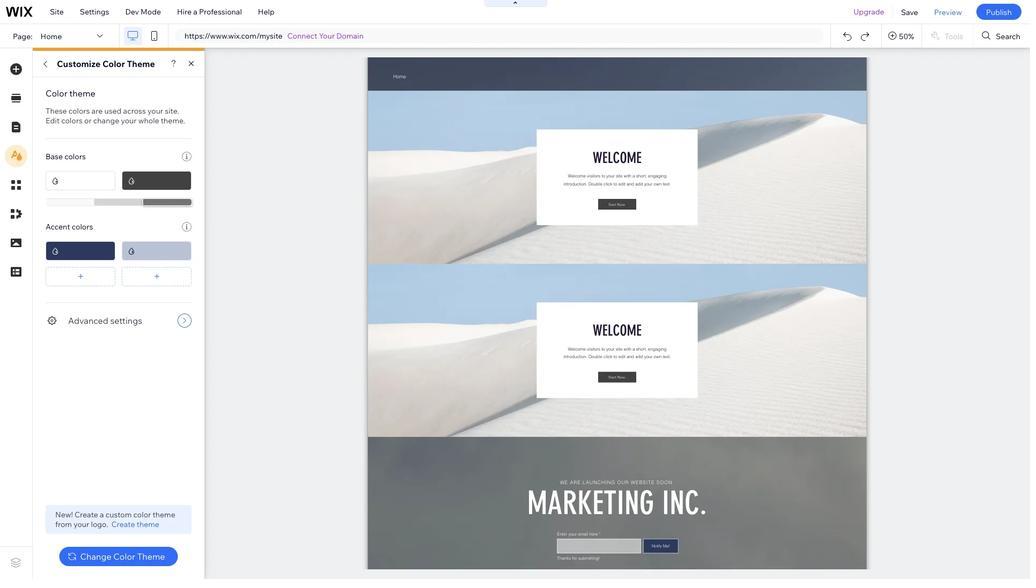 Task type: vqa. For each thing, say whether or not it's contained in the screenshot.
https://www.wix.com/mysite connect your domain
yes



Task type: locate. For each thing, give the bounding box(es) containing it.
are
[[92, 106, 103, 116]]

colors right accent at the top left of the page
[[72, 222, 93, 232]]

theme up across
[[127, 59, 155, 69]]

create inside new! create a custom color theme from your logo.
[[75, 511, 98, 520]]

1 horizontal spatial a
[[193, 7, 198, 16]]

theme for create theme
[[137, 520, 159, 530]]

a right hire
[[193, 7, 198, 16]]

search
[[997, 31, 1021, 41]]

mode
[[141, 7, 161, 16]]

theme inside button
[[137, 552, 165, 563]]

these colors are used across your site. edit colors or change your whole theme.
[[46, 106, 185, 125]]

professional
[[199, 7, 242, 16]]

1 vertical spatial theme
[[137, 552, 165, 563]]

https://www.wix.com/mysite connect your domain
[[185, 31, 364, 41]]

tools
[[945, 31, 964, 41]]

your up whole
[[148, 106, 163, 116]]

accent colors
[[46, 222, 93, 232]]

advanced
[[68, 316, 108, 326]]

color inside button
[[113, 552, 135, 563]]

0 vertical spatial theme
[[69, 88, 95, 99]]

2 vertical spatial color
[[113, 552, 135, 563]]

2 horizontal spatial your
[[148, 106, 163, 116]]

hire a professional
[[177, 7, 242, 16]]

color right change
[[113, 552, 135, 563]]

your down across
[[121, 116, 137, 125]]

colors right base
[[65, 152, 86, 161]]

customize
[[57, 59, 101, 69]]

home
[[41, 31, 62, 41]]

across
[[123, 106, 146, 116]]

or
[[84, 116, 92, 125]]

theme down color
[[137, 520, 159, 530]]

create up logo.
[[75, 511, 98, 520]]

change
[[80, 552, 112, 563]]

1 vertical spatial create
[[111, 520, 135, 530]]

hire
[[177, 7, 192, 16]]

50%
[[900, 31, 915, 41]]

0 horizontal spatial your
[[74, 520, 89, 530]]

color up "these" at the top of the page
[[46, 88, 67, 99]]

your inside new! create a custom color theme from your logo.
[[74, 520, 89, 530]]

colors up or
[[69, 106, 90, 116]]

edit
[[46, 116, 60, 125]]

2 vertical spatial your
[[74, 520, 89, 530]]

save button
[[894, 0, 927, 24]]

a up logo.
[[100, 511, 104, 520]]

tools button
[[923, 24, 974, 48]]

upgrade
[[854, 7, 885, 16]]

a
[[193, 7, 198, 16], [100, 511, 104, 520]]

create
[[75, 511, 98, 520], [111, 520, 135, 530]]

base
[[46, 152, 63, 161]]

color theme
[[46, 88, 95, 99]]

0 vertical spatial create
[[75, 511, 98, 520]]

colors left or
[[61, 116, 83, 125]]

0 vertical spatial color
[[103, 59, 125, 69]]

theme
[[69, 88, 95, 99], [153, 511, 175, 520], [137, 520, 159, 530]]

color
[[133, 511, 151, 520]]

new! create a custom color theme from your logo.
[[55, 511, 175, 530]]

theme down create theme button at the bottom left of page
[[137, 552, 165, 563]]

a inside new! create a custom color theme from your logo.
[[100, 511, 104, 520]]

create theme
[[111, 520, 159, 530]]

preview button
[[927, 0, 971, 24]]

2 vertical spatial theme
[[137, 520, 159, 530]]

0 vertical spatial a
[[193, 7, 198, 16]]

1 vertical spatial your
[[121, 116, 137, 125]]

theme
[[127, 59, 155, 69], [137, 552, 165, 563]]

create down custom
[[111, 520, 135, 530]]

change color theme
[[80, 552, 165, 563]]

0 vertical spatial theme
[[127, 59, 155, 69]]

theme right color
[[153, 511, 175, 520]]

colors for base
[[65, 152, 86, 161]]

color for change
[[113, 552, 135, 563]]

connect
[[288, 31, 318, 41]]

color right customize
[[103, 59, 125, 69]]

1 horizontal spatial your
[[121, 116, 137, 125]]

your right from
[[74, 520, 89, 530]]

publish
[[987, 7, 1013, 17]]

your
[[148, 106, 163, 116], [121, 116, 137, 125], [74, 520, 89, 530]]

theme up are
[[69, 88, 95, 99]]

theme.
[[161, 116, 185, 125]]

0 horizontal spatial a
[[100, 511, 104, 520]]

1 vertical spatial a
[[100, 511, 104, 520]]

1 horizontal spatial create
[[111, 520, 135, 530]]

colors
[[69, 106, 90, 116], [61, 116, 83, 125], [65, 152, 86, 161], [72, 222, 93, 232]]

theme inside button
[[137, 520, 159, 530]]

color
[[103, 59, 125, 69], [46, 88, 67, 99], [113, 552, 135, 563]]

colors for these
[[69, 106, 90, 116]]

1 vertical spatial theme
[[153, 511, 175, 520]]

https://www.wix.com/mysite
[[185, 31, 283, 41]]

0 horizontal spatial create
[[75, 511, 98, 520]]

settings
[[110, 316, 142, 326]]

create inside button
[[111, 520, 135, 530]]



Task type: describe. For each thing, give the bounding box(es) containing it.
whole
[[138, 116, 159, 125]]

dev mode
[[125, 7, 161, 16]]

colors for accent
[[72, 222, 93, 232]]

customize color theme
[[57, 59, 155, 69]]

theme inside new! create a custom color theme from your logo.
[[153, 511, 175, 520]]

settings
[[80, 7, 109, 16]]

custom
[[106, 511, 132, 520]]

these
[[46, 106, 67, 116]]

preview
[[935, 7, 963, 17]]

from
[[55, 520, 72, 530]]

change color theme button
[[59, 548, 178, 567]]

help
[[258, 7, 275, 16]]

dev
[[125, 7, 139, 16]]

site.
[[165, 106, 179, 116]]

new!
[[55, 511, 73, 520]]

accent
[[46, 222, 70, 232]]

theme for color theme
[[69, 88, 95, 99]]

domain
[[337, 31, 364, 41]]

advanced settings
[[68, 316, 142, 326]]

color for customize
[[103, 59, 125, 69]]

your
[[319, 31, 335, 41]]

logo.
[[91, 520, 108, 530]]

save
[[902, 7, 919, 17]]

1 vertical spatial color
[[46, 88, 67, 99]]

search button
[[974, 24, 1031, 48]]

0 vertical spatial your
[[148, 106, 163, 116]]

theme for customize color theme
[[127, 59, 155, 69]]

change
[[93, 116, 119, 125]]

create theme button
[[111, 520, 159, 530]]

used
[[104, 106, 122, 116]]

publish button
[[977, 4, 1022, 20]]

50% button
[[883, 24, 922, 48]]

theme for change color theme
[[137, 552, 165, 563]]

base colors
[[46, 152, 86, 161]]

site
[[50, 7, 64, 16]]



